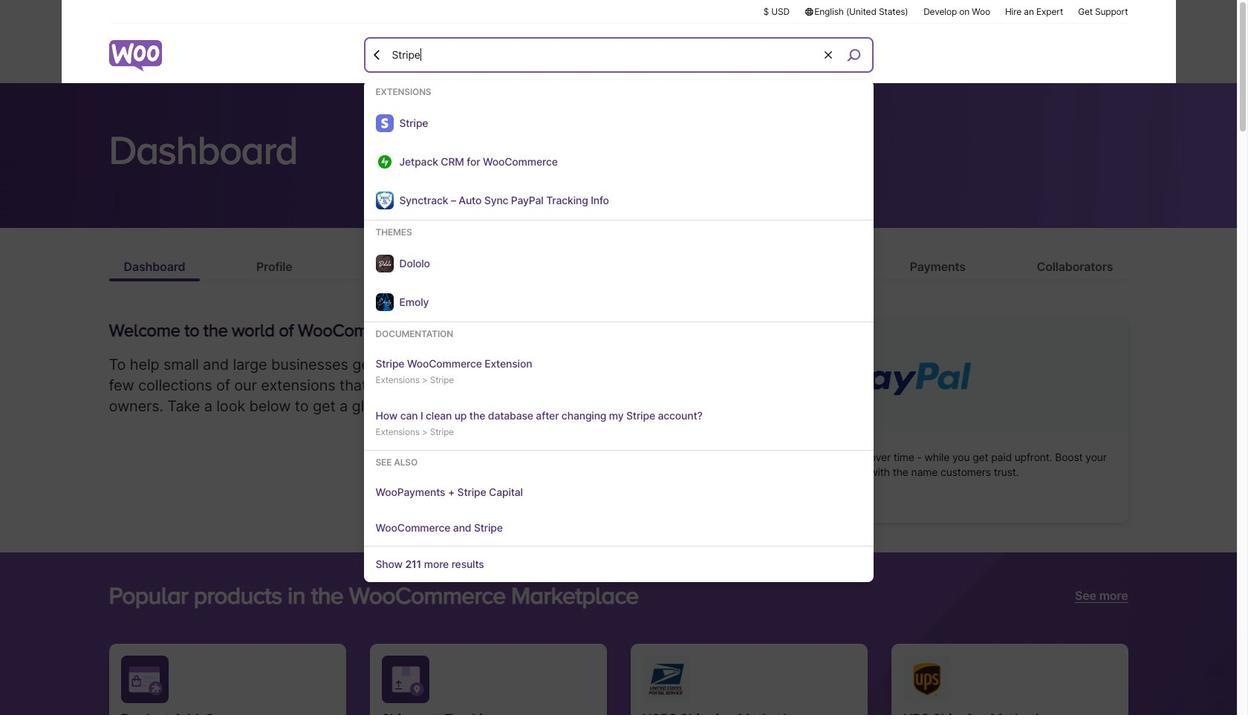 Task type: vqa. For each thing, say whether or not it's contained in the screenshot.
group
yes



Task type: locate. For each thing, give the bounding box(es) containing it.
2 group from the top
[[364, 227, 874, 323]]

close search image
[[370, 47, 385, 62]]

group
[[364, 86, 874, 221], [364, 227, 874, 323], [364, 329, 874, 451], [364, 457, 874, 547]]

None search field
[[364, 37, 874, 583]]

4 group from the top
[[364, 457, 874, 547]]

3 group from the top
[[364, 329, 874, 451]]

list box
[[364, 86, 874, 583]]



Task type: describe. For each thing, give the bounding box(es) containing it.
Find extensions, themes, guides, and more… search field
[[388, 39, 822, 71]]

1 group from the top
[[364, 86, 874, 221]]



